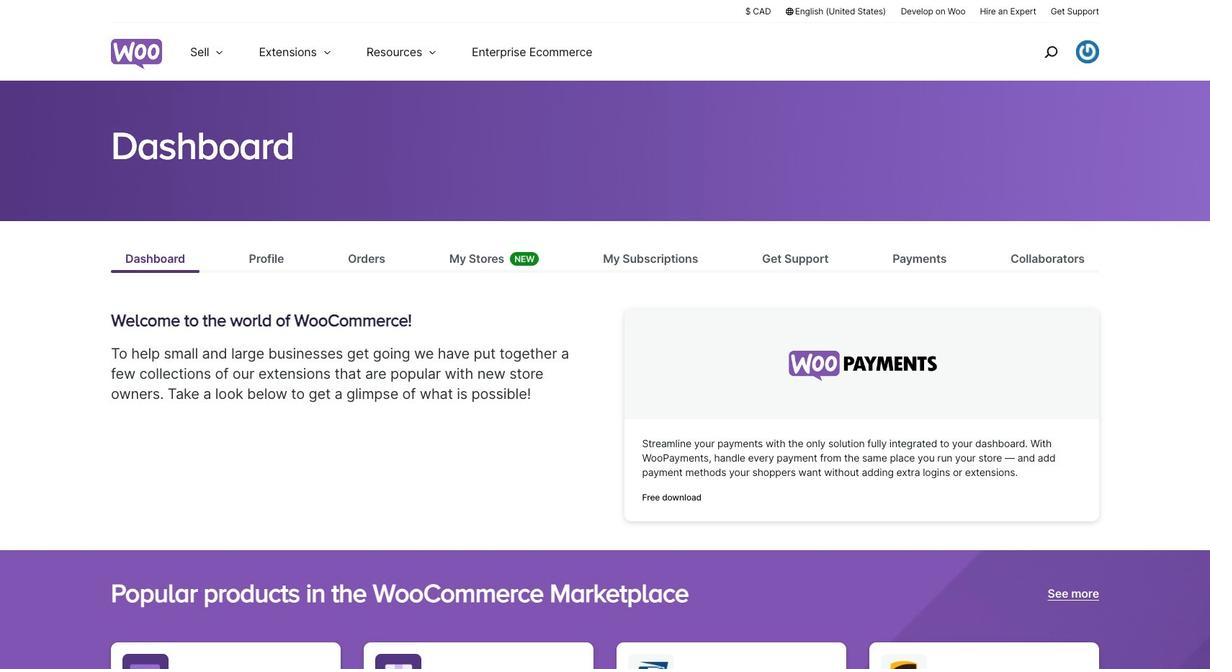 Task type: locate. For each thing, give the bounding box(es) containing it.
open account menu image
[[1076, 40, 1100, 63]]



Task type: vqa. For each thing, say whether or not it's contained in the screenshot.
'Open Account Menu' image
yes



Task type: describe. For each thing, give the bounding box(es) containing it.
service navigation menu element
[[1014, 28, 1100, 75]]

search image
[[1040, 40, 1063, 63]]



